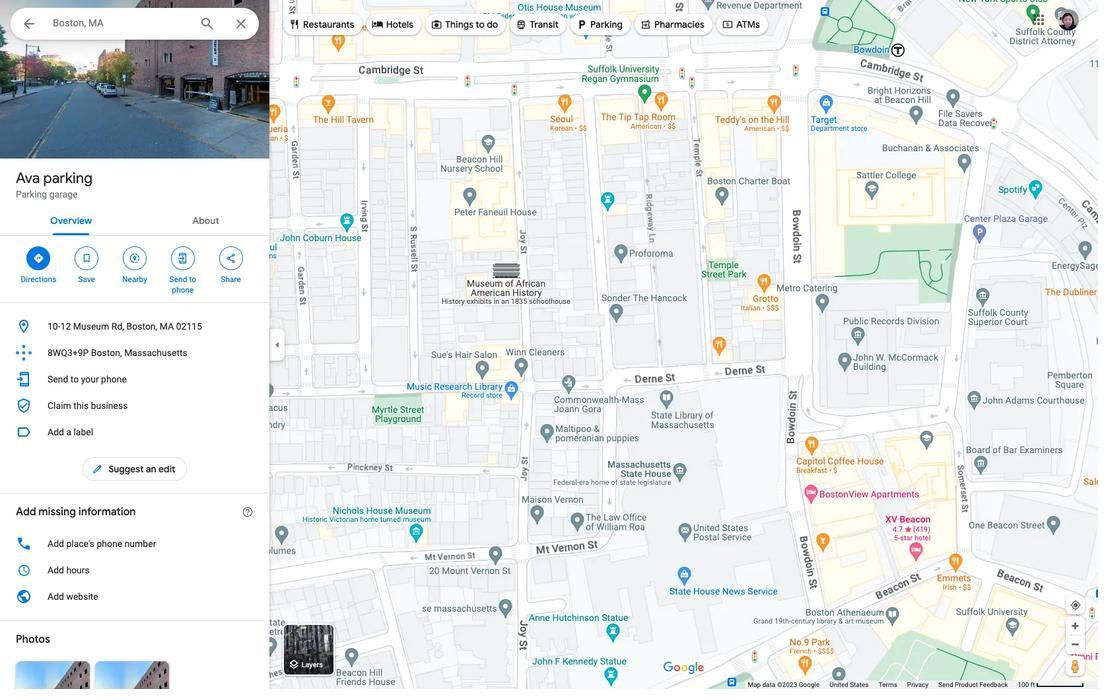 Task type: describe. For each thing, give the bounding box(es) containing it.
to inside  things to do
[[476, 18, 485, 30]]

suggest
[[109, 463, 144, 475]]

parking inside  parking
[[591, 18, 623, 30]]

send to phone
[[169, 275, 196, 295]]

8wq3+9p
[[48, 347, 89, 358]]

tab list inside "google maps" element
[[0, 203, 270, 235]]

atms
[[737, 18, 760, 30]]

google account: michele murakami  
(michele.murakami@adept.ai) image
[[1058, 9, 1079, 30]]


[[225, 251, 237, 266]]

12
[[60, 321, 71, 332]]

10-12 museum rd, boston, ma 02115 button
[[0, 313, 270, 340]]

add missing information
[[16, 505, 136, 519]]

©2023
[[777, 681, 798, 688]]

 hotels
[[372, 17, 414, 31]]

restaurants
[[303, 18, 355, 30]]

a
[[66, 427, 71, 437]]

things
[[445, 18, 474, 30]]

send product feedback button
[[939, 680, 1008, 689]]

information for ava parking region
[[0, 313, 270, 419]]

more info image
[[242, 506, 254, 518]]

100
[[1018, 681, 1029, 688]]

10-12 museum rd, boston, ma 02115
[[48, 321, 202, 332]]

label
[[74, 427, 93, 437]]

add hours
[[48, 565, 90, 575]]

100 ft button
[[1018, 681, 1085, 688]]

ava parking parking garage
[[16, 169, 93, 200]]

photo of ava parking image
[[0, 0, 270, 159]]

add for add website
[[48, 591, 64, 602]]

send to your phone
[[48, 374, 127, 384]]

information
[[78, 505, 136, 519]]

rd,
[[112, 321, 124, 332]]

zoom out image
[[1071, 639, 1081, 649]]

united states button
[[830, 680, 869, 689]]

photos
[[16, 633, 50, 646]]

10-
[[48, 321, 61, 332]]

edit
[[158, 463, 175, 475]]

massachusetts
[[124, 347, 187, 358]]

boston, inside 8wq3+9p boston, massachusetts 'button'
[[91, 347, 122, 358]]

website
[[66, 591, 98, 602]]

to for send to phone
[[189, 275, 196, 284]]

 search field
[[11, 8, 259, 42]]


[[722, 17, 734, 31]]

parking
[[43, 169, 93, 188]]

save
[[78, 275, 95, 284]]

your
[[81, 374, 99, 384]]

none field inside boston, ma field
[[53, 15, 189, 31]]

add for add place's phone number
[[48, 538, 64, 549]]

directions
[[21, 275, 56, 284]]

pharmacies
[[655, 18, 705, 30]]

privacy button
[[908, 680, 929, 689]]

add a label
[[48, 427, 93, 437]]

feedback
[[980, 681, 1008, 688]]

add a label button
[[0, 419, 270, 445]]

ma
[[160, 321, 174, 332]]

ft
[[1031, 681, 1036, 688]]

parking garage button
[[16, 188, 78, 201]]

share
[[221, 275, 241, 284]]

 atms
[[722, 17, 760, 31]]

100 ft
[[1018, 681, 1036, 688]]

museum
[[73, 321, 109, 332]]

boston, inside 10-12 museum rd, boston, ma 02115 button
[[127, 321, 157, 332]]

terms
[[879, 681, 898, 688]]

ava parking main content
[[0, 0, 270, 689]]

privacy
[[908, 681, 929, 688]]

add for add hours
[[48, 565, 64, 575]]

number
[[125, 538, 156, 549]]



Task type: vqa. For each thing, say whether or not it's contained in the screenshot.
2nd THE LAX from the bottom of the Best flights main content
no



Task type: locate. For each thing, give the bounding box(es) containing it.
add
[[48, 427, 64, 437], [16, 505, 36, 519], [48, 538, 64, 549], [48, 565, 64, 575], [48, 591, 64, 602]]


[[576, 17, 588, 31]]

send left product
[[939, 681, 954, 688]]

tab list containing overview
[[0, 203, 270, 235]]

to inside button
[[71, 374, 79, 384]]

add website button
[[0, 583, 270, 610]]

map
[[748, 681, 761, 688]]

8wq3+9p boston, massachusetts button
[[0, 340, 270, 366]]

02115
[[176, 321, 202, 332]]

boston, right rd,
[[127, 321, 157, 332]]

1 horizontal spatial parking
[[591, 18, 623, 30]]

to
[[476, 18, 485, 30], [189, 275, 196, 284], [71, 374, 79, 384]]

2 horizontal spatial send
[[939, 681, 954, 688]]

to left share
[[189, 275, 196, 284]]

0 vertical spatial boston,
[[127, 321, 157, 332]]

1 vertical spatial parking
[[16, 189, 47, 200]]

hotels
[[386, 18, 414, 30]]

2 horizontal spatial to
[[476, 18, 485, 30]]

1 vertical spatial phone
[[101, 374, 127, 384]]

boston, down rd,
[[91, 347, 122, 358]]

parking down ava
[[16, 189, 47, 200]]

8wq3+9p boston, massachusetts
[[48, 347, 187, 358]]

to inside send to phone
[[189, 275, 196, 284]]

phone inside send to phone
[[172, 285, 194, 295]]

send product feedback
[[939, 681, 1008, 688]]

phone right "your"
[[101, 374, 127, 384]]


[[372, 17, 384, 31]]

layers
[[302, 661, 323, 669]]

transit
[[530, 18, 559, 30]]

states
[[850, 681, 869, 688]]

 parking
[[576, 17, 623, 31]]

phone right place's
[[97, 538, 122, 549]]

0 horizontal spatial send
[[48, 374, 68, 384]]

parking
[[591, 18, 623, 30], [16, 189, 47, 200]]

to left "your"
[[71, 374, 79, 384]]

boston,
[[127, 321, 157, 332], [91, 347, 122, 358]]

phone inside send to your phone button
[[101, 374, 127, 384]]

 pharmacies
[[640, 17, 705, 31]]

footer inside "google maps" element
[[748, 680, 1018, 689]]


[[129, 251, 141, 266]]

actions for ava parking region
[[0, 236, 270, 302]]

do
[[487, 18, 498, 30]]

garage
[[49, 189, 78, 200]]

2 vertical spatial to
[[71, 374, 79, 384]]

show street view coverage image
[[1066, 656, 1085, 676]]


[[515, 17, 527, 31]]

footer containing map data ©2023 google
[[748, 680, 1018, 689]]

0 horizontal spatial parking
[[16, 189, 47, 200]]

send inside information for ava parking region
[[48, 374, 68, 384]]


[[33, 251, 45, 266]]

to left do
[[476, 18, 485, 30]]

0 horizontal spatial boston,
[[91, 347, 122, 358]]

0 horizontal spatial to
[[71, 374, 79, 384]]

send to your phone button
[[0, 366, 270, 392]]

Boston, MA field
[[11, 8, 259, 40]]

send down the 
[[169, 275, 187, 284]]

this
[[73, 400, 89, 411]]

2 vertical spatial send
[[939, 681, 954, 688]]

2 vertical spatial phone
[[97, 538, 122, 549]]

about
[[193, 215, 219, 227]]

google
[[799, 681, 820, 688]]

 restaurants
[[289, 17, 355, 31]]

claim this business link
[[0, 392, 270, 419]]

add left hours
[[48, 565, 64, 575]]

0 vertical spatial to
[[476, 18, 485, 30]]

an
[[146, 463, 156, 475]]


[[640, 17, 652, 31]]

tab list
[[0, 203, 270, 235]]


[[81, 251, 93, 266]]

hours
[[66, 565, 90, 575]]

send for send product feedback
[[939, 681, 954, 688]]

parking right 
[[591, 18, 623, 30]]

send up claim in the bottom of the page
[[48, 374, 68, 384]]

1 vertical spatial to
[[189, 275, 196, 284]]

 transit
[[515, 17, 559, 31]]

add place's phone number
[[48, 538, 156, 549]]

0 vertical spatial phone
[[172, 285, 194, 295]]

0 vertical spatial parking
[[591, 18, 623, 30]]

google maps element
[[0, 0, 1099, 689]]

claim this business
[[48, 400, 128, 411]]

 suggest an edit
[[91, 462, 175, 476]]

None field
[[53, 15, 189, 31]]

phone
[[172, 285, 194, 295], [101, 374, 127, 384], [97, 538, 122, 549]]

terms button
[[879, 680, 898, 689]]

phone for to
[[172, 285, 194, 295]]

send inside send to phone
[[169, 275, 187, 284]]

nearby
[[122, 275, 147, 284]]

united
[[830, 681, 849, 688]]

 things to do
[[431, 17, 498, 31]]


[[91, 462, 103, 476]]

add left missing
[[16, 505, 36, 519]]


[[21, 15, 37, 33]]

1 horizontal spatial to
[[189, 275, 196, 284]]

add hours button
[[0, 557, 270, 583]]

1 vertical spatial boston,
[[91, 347, 122, 358]]

data
[[763, 681, 776, 688]]

phone down the 
[[172, 285, 194, 295]]


[[289, 17, 301, 31]]

add for add a label
[[48, 427, 64, 437]]

1 horizontal spatial send
[[169, 275, 187, 284]]

missing
[[38, 505, 76, 519]]

claim
[[48, 400, 71, 411]]

place's
[[66, 538, 94, 549]]

all image
[[16, 661, 90, 689]]


[[431, 17, 443, 31]]

united states
[[830, 681, 869, 688]]

collapse side panel image
[[270, 337, 285, 352]]

phone for place's
[[97, 538, 122, 549]]

add website
[[48, 591, 98, 602]]

add left place's
[[48, 538, 64, 549]]


[[177, 251, 189, 266]]

show your location image
[[1070, 599, 1082, 611]]

0 vertical spatial send
[[169, 275, 187, 284]]

add inside "button"
[[48, 538, 64, 549]]

parking inside ava parking parking garage
[[16, 189, 47, 200]]

overview button
[[40, 203, 103, 235]]

product
[[955, 681, 978, 688]]

about button
[[182, 203, 230, 235]]

add place's phone number button
[[0, 530, 270, 557]]

1 vertical spatial send
[[48, 374, 68, 384]]

map data ©2023 google
[[748, 681, 820, 688]]

business
[[91, 400, 128, 411]]

zoom in image
[[1071, 621, 1081, 631]]

to for send to your phone
[[71, 374, 79, 384]]

1 horizontal spatial boston,
[[127, 321, 157, 332]]

 button
[[11, 8, 48, 42]]

add left website
[[48, 591, 64, 602]]

add left the a
[[48, 427, 64, 437]]

add for add missing information
[[16, 505, 36, 519]]

street view & 360° image
[[95, 661, 169, 689]]

footer
[[748, 680, 1018, 689]]

phone inside add place's phone number "button"
[[97, 538, 122, 549]]

overview
[[50, 215, 92, 227]]

send for send to your phone
[[48, 374, 68, 384]]

send for send to phone
[[169, 275, 187, 284]]



